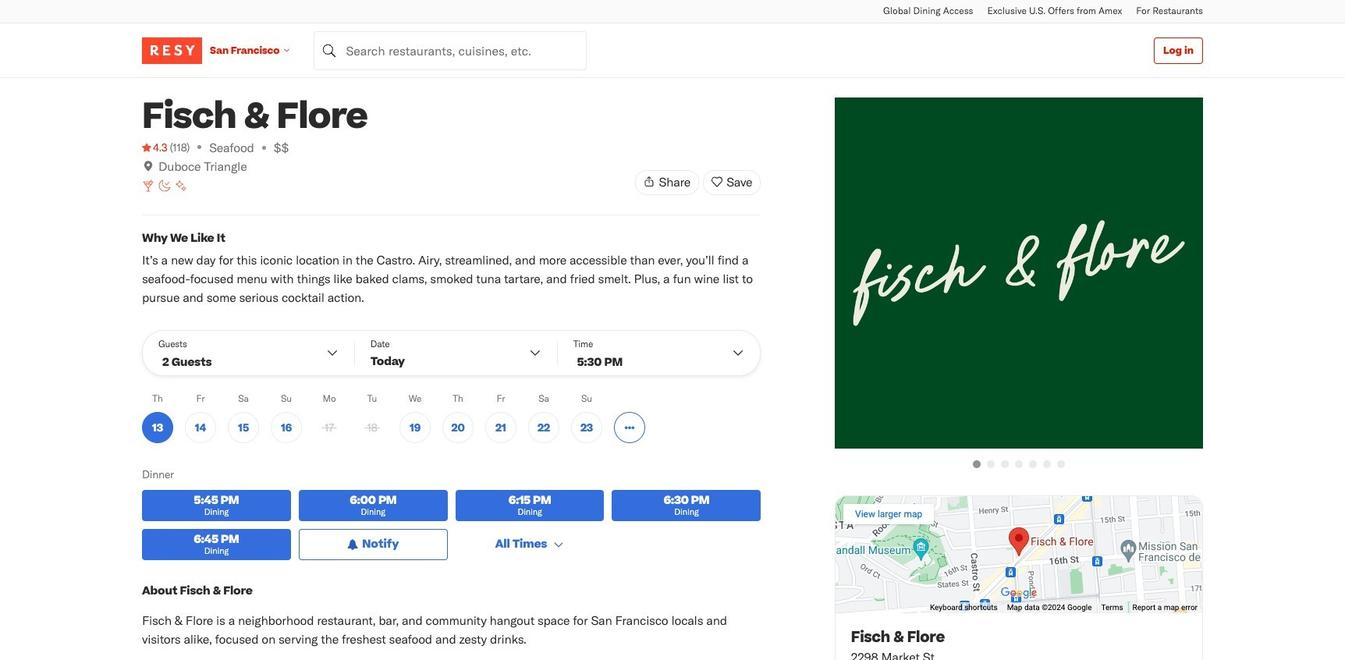 Task type: locate. For each thing, give the bounding box(es) containing it.
None field
[[314, 31, 587, 70]]

Search restaurants, cuisines, etc. text field
[[314, 31, 587, 70]]



Task type: vqa. For each thing, say whether or not it's contained in the screenshot.
field
yes



Task type: describe. For each thing, give the bounding box(es) containing it.
4.3 out of 5 stars image
[[142, 140, 167, 155]]



